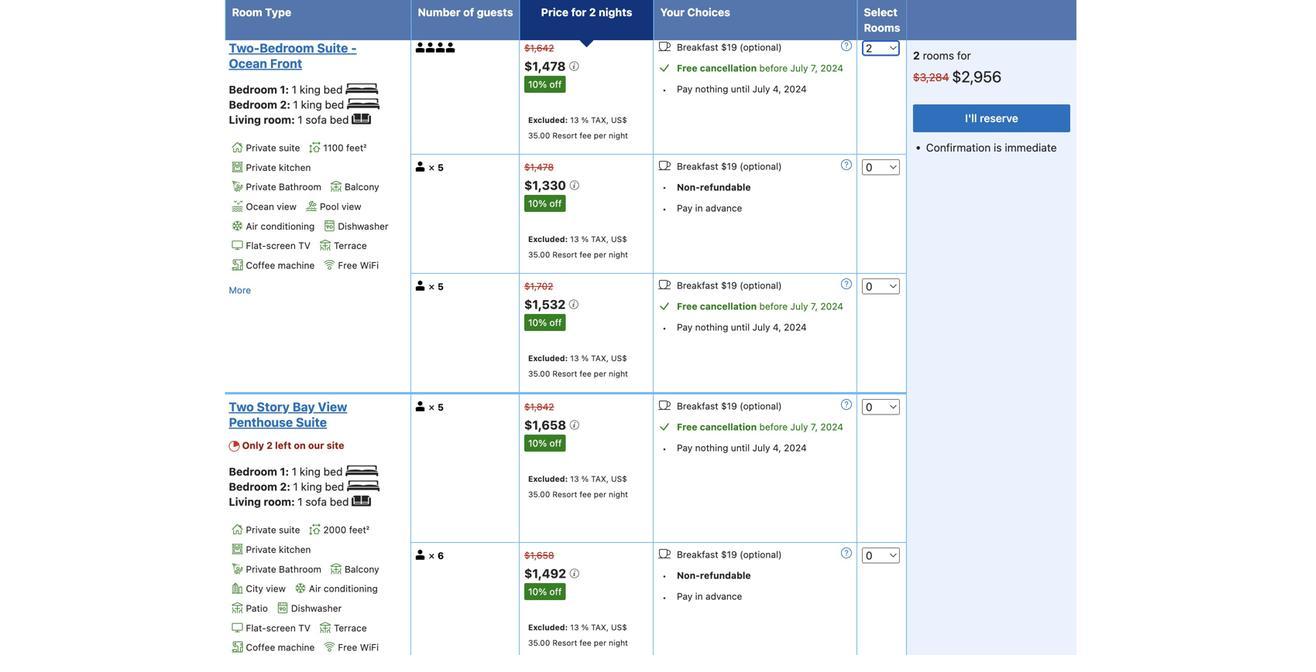 Task type: describe. For each thing, give the bounding box(es) containing it.
2 before from the top
[[759, 301, 788, 312]]

• for first more details on meals and payment options icon
[[662, 84, 667, 95]]

6
[[438, 551, 444, 562]]

1 night from the top
[[609, 10, 628, 19]]

4 private from the top
[[246, 525, 276, 536]]

select
[[864, 6, 898, 19]]

1 pay from the top
[[677, 83, 693, 94]]

× for $1,492
[[429, 550, 435, 562]]

$3,284 $2,956
[[913, 67, 1002, 86]]

1 vertical spatial conditioning
[[324, 584, 378, 595]]

non-refundable for $1,492
[[677, 571, 751, 582]]

0 horizontal spatial air
[[246, 221, 258, 232]]

balcony for air conditioning
[[345, 564, 379, 575]]

only 2 left on our site
[[242, 440, 344, 451]]

living room: for second couch image from the top
[[229, 496, 298, 509]]

i'll reserve button
[[913, 105, 1070, 132]]

1 bedroom 1: from the top
[[229, 83, 292, 96]]

immediate
[[1005, 141, 1057, 154]]

% for $1,330
[[581, 235, 589, 244]]

us$ for $1,478
[[611, 115, 627, 125]]

1 $1,478 from the top
[[524, 59, 569, 74]]

free wifi for pool view
[[338, 260, 379, 271]]

private kitchen for city
[[246, 545, 311, 556]]

breakfast $19 (optional) for $1,532
[[677, 280, 782, 291]]

2 nothing from the top
[[695, 322, 728, 333]]

3 × 5 from the top
[[429, 401, 444, 413]]

5 private from the top
[[246, 545, 276, 556]]

6 private from the top
[[246, 564, 276, 575]]

(optional) for $1,492
[[740, 550, 782, 561]]

1 $19 from the top
[[721, 42, 737, 52]]

(optional) for $1,532
[[740, 280, 782, 291]]

free wifi for air conditioning
[[338, 643, 379, 654]]

rooms
[[923, 49, 954, 62]]

your choices
[[660, 6, 730, 19]]

2000 feet²
[[323, 525, 369, 536]]

3 private from the top
[[246, 182, 276, 193]]

rooms
[[864, 21, 900, 34]]

ocean inside two-bedroom suite - ocean front
[[229, 56, 267, 71]]

× 5 for $1,532
[[429, 281, 444, 292]]

two-bedroom suite - ocean front link
[[229, 40, 402, 71]]

city
[[246, 584, 263, 595]]

number
[[418, 6, 461, 19]]

bathroom for ocean view
[[279, 182, 321, 193]]

2 living from the top
[[229, 496, 261, 509]]

2 $1,658 from the top
[[524, 551, 554, 562]]

1 more details on meals and payment options image from the top
[[841, 279, 852, 290]]

2 • from the top
[[662, 182, 667, 193]]

tax, for $1,658
[[591, 475, 609, 484]]

in for $1,330
[[695, 203, 703, 214]]

2 couch image from the top
[[352, 496, 371, 507]]

more
[[229, 285, 251, 296]]

in for $1,492
[[695, 592, 703, 603]]

10% for $1,478
[[528, 79, 547, 90]]

room: for 1st couch image
[[264, 113, 295, 126]]

our
[[308, 440, 324, 451]]

0 horizontal spatial 2
[[266, 440, 273, 451]]

private bathroom for ocean view
[[246, 182, 321, 193]]

4 breakfast $19 (optional) from the top
[[677, 401, 782, 412]]

excluded: for $1,658
[[528, 475, 568, 484]]

% for $1,492
[[581, 623, 589, 633]]

nothing for $1,478
[[695, 83, 728, 94]]

terrace for conditioning
[[334, 623, 367, 634]]

ocean view
[[246, 201, 297, 212]]

-
[[351, 40, 357, 55]]

site
[[327, 440, 344, 451]]

0 vertical spatial for
[[571, 6, 586, 19]]

tax, for $1,492
[[591, 623, 609, 633]]

$1,842
[[524, 402, 554, 413]]

13 for $1,492
[[570, 623, 579, 633]]

two story bay view penthouse suite
[[229, 400, 347, 430]]

cancellation for $1,658
[[700, 422, 757, 433]]

2 vertical spatial occupancy image
[[416, 402, 426, 412]]

confirmation
[[926, 141, 991, 154]]

10% for $1,532
[[528, 317, 547, 328]]

13 % tax, us$ 35.00 resort fee per night for $1,330
[[528, 235, 628, 259]]

1 breakfast $19 (optional) from the top
[[677, 42, 782, 52]]

6 • from the top
[[662, 571, 667, 582]]

pay for $1,532
[[677, 322, 693, 333]]

balcony for pool view
[[345, 182, 379, 193]]

screen for air conditioning
[[266, 241, 296, 251]]

resort for $1,492
[[552, 639, 577, 648]]

is
[[994, 141, 1002, 154]]

1 horizontal spatial 2
[[589, 6, 596, 19]]

7, for $1,478
[[811, 63, 818, 73]]

machine for air conditioning
[[278, 260, 315, 271]]

view for city view
[[266, 584, 286, 595]]

fee for $1,532
[[580, 369, 591, 379]]

13 % tax, us$ 35.00 resort fee per night for $1,532
[[528, 354, 628, 379]]

your
[[660, 6, 685, 19]]

1 $1,658 from the top
[[524, 418, 569, 433]]

1 (optional) from the top
[[740, 42, 782, 52]]

• for more details on meals and payment options icon corresponding to $1,492
[[662, 593, 667, 604]]

bedroom
[[260, 40, 314, 55]]

2 4, from the top
[[773, 322, 781, 333]]

$1,492
[[524, 567, 569, 582]]

off for $1,330
[[549, 198, 562, 209]]

coffee machine for patio
[[246, 643, 315, 654]]

2 7, from the top
[[811, 301, 818, 312]]

1 tax, from the top
[[591, 0, 609, 4]]

more details on meals and payment options image for $1,492
[[841, 548, 852, 559]]

2 private from the top
[[246, 162, 276, 173]]

10% for $1,492
[[528, 587, 547, 598]]

4 (optional) from the top
[[740, 401, 782, 412]]

pay for $1,330
[[677, 203, 693, 214]]

fee for $1,658
[[580, 490, 591, 499]]

kitchen for 1100 feet²
[[279, 162, 311, 173]]

suite inside two story bay view penthouse suite
[[296, 415, 327, 430]]

2 cancellation from the top
[[700, 301, 757, 312]]

on
[[294, 440, 306, 451]]

1 vertical spatial for
[[957, 49, 971, 62]]

breakfast for $1,492
[[677, 550, 718, 561]]

1 bedroom 2: from the top
[[229, 98, 293, 111]]

1100
[[323, 142, 344, 153]]

35.00 for $1,330
[[528, 250, 550, 259]]

two-
[[229, 40, 260, 55]]

coffee for air conditioning
[[246, 260, 275, 271]]

2 rooms for
[[913, 49, 971, 62]]

nights
[[599, 6, 632, 19]]

1 us$ from the top
[[611, 0, 627, 4]]

night for $1,330
[[609, 250, 628, 259]]

off for $1,478
[[549, 79, 562, 90]]

2 $1,478 from the top
[[524, 162, 554, 173]]

breakfast for $1,330
[[677, 161, 718, 172]]

of
[[463, 6, 474, 19]]

pool view
[[320, 201, 361, 212]]

$1,532
[[524, 297, 568, 312]]

non-refundable for $1,330
[[677, 182, 751, 193]]

4 $19 from the top
[[721, 401, 737, 412]]

suite inside two-bedroom suite - ocean front
[[317, 40, 348, 55]]

story
[[257, 400, 290, 415]]

3 5 from the top
[[438, 402, 444, 413]]

pay nothing until july 4, 2024 for $1,658
[[677, 443, 807, 454]]

4 pay from the top
[[677, 443, 693, 454]]

view for pool view
[[342, 201, 361, 212]]

choices
[[687, 6, 730, 19]]

i'll reserve
[[965, 112, 1018, 125]]

confirmation is immediate
[[926, 141, 1057, 154]]

4, for $1,478
[[773, 83, 781, 94]]

off for $1,532
[[549, 317, 562, 328]]

flat-screen tv for patio
[[246, 623, 311, 634]]

2 until from the top
[[731, 322, 750, 333]]

off for $1,492
[[549, 587, 562, 598]]

nothing for $1,658
[[695, 443, 728, 454]]

city view
[[246, 584, 286, 595]]

2 free cancellation before july 7, 2024 from the top
[[677, 301, 843, 312]]

13 for $1,330
[[570, 235, 579, 244]]

$1,330
[[524, 178, 569, 193]]

1 living from the top
[[229, 113, 261, 126]]

pay nothing until july 4, 2024 for $1,478
[[677, 83, 807, 94]]

1 35.00 from the top
[[528, 10, 550, 19]]

1 couch image from the top
[[352, 114, 371, 125]]

excluded: for $1,330
[[528, 235, 568, 244]]

2 horizontal spatial 2
[[913, 49, 920, 62]]

1 fee from the top
[[580, 10, 591, 19]]

fee for $1,478
[[580, 131, 591, 140]]

4 breakfast from the top
[[677, 401, 718, 412]]

1 % from the top
[[581, 0, 589, 4]]

1 resort from the top
[[552, 10, 577, 19]]

number of guests
[[418, 6, 513, 19]]

resort for $1,658
[[552, 490, 577, 499]]

2 pay nothing until july 4, 2024 from the top
[[677, 322, 807, 333]]

1 13 from the top
[[570, 0, 579, 4]]

1 13 % tax, us$ 35.00 resort fee per night from the top
[[528, 0, 628, 19]]

10% off. you're getting a reduced rate because this property is offering a discount.. element for $1,532
[[524, 314, 566, 331]]

2 more details on meals and payment options image from the top
[[841, 400, 852, 410]]

4, for $1,658
[[773, 443, 781, 454]]

0 vertical spatial air conditioning
[[246, 221, 315, 232]]

room type
[[232, 6, 291, 19]]

0 vertical spatial occupancy image
[[446, 42, 456, 52]]

price for 2 nights
[[541, 6, 632, 19]]

$19 for $1,330
[[721, 161, 737, 172]]

$1,642
[[524, 42, 554, 53]]

5 for $1,330
[[438, 162, 444, 173]]

pay in advance for $1,492
[[677, 592, 742, 603]]



Task type: vqa. For each thing, say whether or not it's contained in the screenshot.
10% off. You're getting a reduced rate because this property is offering a discount.. element for $1,532
yes



Task type: locate. For each thing, give the bounding box(es) containing it.
3 10% from the top
[[528, 317, 547, 328]]

wifi for air conditioning
[[360, 643, 379, 654]]

2 in from the top
[[695, 592, 703, 603]]

room: for second couch image from the top
[[264, 496, 295, 509]]

4 resort from the top
[[552, 369, 577, 379]]

view
[[318, 400, 347, 415]]

flat-screen tv down patio
[[246, 623, 311, 634]]

flat- for air conditioning
[[246, 241, 266, 251]]

dishwasher down pool view
[[338, 221, 388, 232]]

1 vertical spatial nothing
[[695, 322, 728, 333]]

0 vertical spatial dishwasher
[[338, 221, 388, 232]]

2 left rooms on the top right
[[913, 49, 920, 62]]

10% off. you're getting a reduced rate because this property is offering a discount.. element down '$1,492'
[[524, 584, 566, 601]]

4 10% off. you're getting a reduced rate because this property is offering a discount.. element from the top
[[524, 435, 566, 452]]

0 vertical spatial refundable
[[700, 182, 751, 193]]

13 % tax, us$ 35.00 resort fee per night for $1,478
[[528, 115, 628, 140]]

5 13 from the top
[[570, 475, 579, 484]]

1 free cancellation before july 7, 2024 from the top
[[677, 63, 843, 73]]

advance for $1,330
[[705, 203, 742, 214]]

1 flat-screen tv from the top
[[246, 241, 311, 251]]

living down two-
[[229, 113, 261, 126]]

$1,478 down $1,642
[[524, 59, 569, 74]]

2 refundable from the top
[[700, 571, 751, 582]]

breakfast $19 (optional) for $1,330
[[677, 161, 782, 172]]

two
[[229, 400, 254, 415]]

1 tv from the top
[[298, 241, 311, 251]]

2 vertical spatial cancellation
[[700, 422, 757, 433]]

bedroom 1: down only
[[229, 466, 292, 479]]

room
[[232, 6, 262, 19]]

living down only
[[229, 496, 261, 509]]

10% down $1,642
[[528, 79, 547, 90]]

2 sofa from the top
[[305, 496, 327, 509]]

6 per from the top
[[594, 639, 606, 648]]

two story bay view penthouse suite link
[[229, 400, 402, 430]]

bedroom 2: down the front
[[229, 98, 293, 111]]

dishwasher for view
[[338, 221, 388, 232]]

13 % tax, us$ 35.00 resort fee per night for $1,658
[[528, 475, 628, 499]]

sofa up 2000
[[305, 496, 327, 509]]

0 vertical spatial non-refundable
[[677, 182, 751, 193]]

• for first more details on meals and payment options image from the bottom
[[662, 444, 667, 455]]

0 horizontal spatial for
[[571, 6, 586, 19]]

2 us$ from the top
[[611, 115, 627, 125]]

off down $1,842
[[549, 438, 562, 449]]

0 vertical spatial living
[[229, 113, 261, 126]]

• for 1st more details on meals and payment options image from the top of the page
[[662, 323, 667, 334]]

1 vertical spatial air conditioning
[[309, 584, 378, 595]]

bay
[[293, 400, 315, 415]]

0 vertical spatial cancellation
[[700, 63, 757, 73]]

screen down patio
[[266, 623, 296, 634]]

off
[[549, 79, 562, 90], [549, 198, 562, 209], [549, 317, 562, 328], [549, 438, 562, 449], [549, 587, 562, 598]]

10% off. you're getting a reduced rate because this property is offering a discount.. element for $1,478
[[524, 76, 566, 93]]

6 35.00 from the top
[[528, 639, 550, 648]]

4 excluded: from the top
[[528, 475, 568, 484]]

0 vertical spatial private bathroom
[[246, 182, 321, 193]]

× 6
[[429, 550, 444, 562]]

excluded: up $1,842
[[528, 354, 568, 363]]

1 sofa bed up 2000
[[298, 496, 352, 509]]

5 $19 from the top
[[721, 550, 737, 561]]

flat- down ocean view
[[246, 241, 266, 251]]

1 vertical spatial couch image
[[352, 496, 371, 507]]

1 vertical spatial more details on meals and payment options image
[[841, 400, 852, 410]]

×
[[429, 161, 435, 173], [429, 281, 435, 292], [429, 401, 435, 413], [429, 550, 435, 562]]

3 10% off from the top
[[528, 317, 562, 328]]

(optional)
[[740, 42, 782, 52], [740, 161, 782, 172], [740, 280, 782, 291], [740, 401, 782, 412], [740, 550, 782, 561]]

night
[[609, 10, 628, 19], [609, 131, 628, 140], [609, 250, 628, 259], [609, 369, 628, 379], [609, 490, 628, 499], [609, 639, 628, 648]]

0 vertical spatial conditioning
[[261, 221, 315, 232]]

1 vertical spatial advance
[[705, 592, 742, 603]]

4,
[[773, 83, 781, 94], [773, 322, 781, 333], [773, 443, 781, 454]]

balcony down 2000 feet²
[[345, 564, 379, 575]]

bedroom 2: down only
[[229, 481, 293, 494]]

refundable for $1,492
[[700, 571, 751, 582]]

2 free wifi from the top
[[338, 643, 379, 654]]

couch image up 1100 feet²
[[352, 114, 371, 125]]

0 vertical spatial pay nothing until july 4, 2024
[[677, 83, 807, 94]]

before for $1,658
[[759, 422, 788, 433]]

excluded: for $1,532
[[528, 354, 568, 363]]

excluded: for $1,478
[[528, 115, 568, 125]]

1 vertical spatial 4,
[[773, 322, 781, 333]]

conditioning down ocean view
[[261, 221, 315, 232]]

10% off down the $1,330
[[528, 198, 562, 209]]

room:
[[264, 113, 295, 126], [264, 496, 295, 509]]

ocean down two-
[[229, 56, 267, 71]]

0 vertical spatial 5
[[438, 162, 444, 173]]

0 vertical spatial private suite
[[246, 142, 300, 153]]

1 vertical spatial × 5
[[429, 281, 444, 292]]

more details on meals and payment options image for $1,330
[[841, 159, 852, 170]]

1 vertical spatial ocean
[[246, 201, 274, 212]]

balcony up pool view
[[345, 182, 379, 193]]

price
[[541, 6, 568, 19]]

10% off for $1,532
[[528, 317, 562, 328]]

1 vertical spatial living room:
[[229, 496, 298, 509]]

2 vertical spatial free cancellation before july 7, 2024
[[677, 422, 843, 433]]

1 vertical spatial cancellation
[[700, 301, 757, 312]]

tax,
[[591, 0, 609, 4], [591, 115, 609, 125], [591, 235, 609, 244], [591, 354, 609, 363], [591, 475, 609, 484], [591, 623, 609, 633]]

more details on meals and payment options image
[[841, 40, 852, 51], [841, 159, 852, 170], [841, 548, 852, 559]]

$1,658
[[524, 418, 569, 433], [524, 551, 554, 562]]

pool
[[320, 201, 339, 212]]

10% off for $1,492
[[528, 587, 562, 598]]

occupancy image
[[446, 42, 456, 52], [416, 281, 426, 291], [416, 402, 426, 412]]

1 more details on meals and payment options image from the top
[[841, 40, 852, 51]]

10% down the $1,330
[[528, 198, 547, 209]]

2 coffee machine from the top
[[246, 643, 315, 654]]

2 fee from the top
[[580, 131, 591, 140]]

suite down bay at the bottom
[[296, 415, 327, 430]]

0 horizontal spatial conditioning
[[261, 221, 315, 232]]

private bathroom
[[246, 182, 321, 193], [246, 564, 321, 575]]

pay in advance for $1,330
[[677, 203, 742, 214]]

1 vertical spatial more details on meals and payment options image
[[841, 159, 852, 170]]

coffee
[[246, 260, 275, 271], [246, 643, 275, 654]]

1 vertical spatial flat-screen tv
[[246, 623, 311, 634]]

13 for $1,478
[[570, 115, 579, 125]]

2 bedroom 1: from the top
[[229, 466, 292, 479]]

view
[[277, 201, 297, 212], [342, 201, 361, 212], [266, 584, 286, 595]]

1 vertical spatial $1,478
[[524, 162, 554, 173]]

air conditioning down 2000 feet²
[[309, 584, 378, 595]]

1 vertical spatial flat-
[[246, 623, 266, 634]]

1 horizontal spatial air
[[309, 584, 321, 595]]

$2,956
[[952, 67, 1002, 86]]

sofa up the 1100
[[305, 113, 327, 126]]

1 private from the top
[[246, 142, 276, 153]]

non-
[[677, 182, 700, 193], [677, 571, 700, 582]]

2 13 from the top
[[570, 115, 579, 125]]

1 vertical spatial suite
[[279, 525, 300, 536]]

$1,478
[[524, 59, 569, 74], [524, 162, 554, 173]]

breakfast
[[677, 42, 718, 52], [677, 161, 718, 172], [677, 280, 718, 291], [677, 401, 718, 412], [677, 550, 718, 561]]

6 % from the top
[[581, 623, 589, 633]]

1 vertical spatial coffee
[[246, 643, 275, 654]]

10% off down $1,842
[[528, 438, 562, 449]]

1100 feet²
[[323, 142, 367, 153]]

10% off down '$1,492'
[[528, 587, 562, 598]]

private kitchen up city view
[[246, 545, 311, 556]]

ocean left pool
[[246, 201, 274, 212]]

2 per from the top
[[594, 131, 606, 140]]

0 vertical spatial flat-
[[246, 241, 266, 251]]

for up "$3,284 $2,956"
[[957, 49, 971, 62]]

0 vertical spatial bedroom 2:
[[229, 98, 293, 111]]

10% off. you're getting a reduced rate because this property is offering a discount.. element
[[524, 76, 566, 93], [524, 195, 566, 212], [524, 314, 566, 331], [524, 435, 566, 452], [524, 584, 566, 601]]

0 vertical spatial ocean
[[229, 56, 267, 71]]

terrace for view
[[334, 241, 367, 251]]

non- for $1,492
[[677, 571, 700, 582]]

1 vertical spatial suite
[[296, 415, 327, 430]]

bathroom up ocean view
[[279, 182, 321, 193]]

2 living room: from the top
[[229, 496, 298, 509]]

2000
[[323, 525, 346, 536]]

2 (optional) from the top
[[740, 161, 782, 172]]

3 7, from the top
[[811, 422, 818, 433]]

machine down ocean view
[[278, 260, 315, 271]]

0 vertical spatial advance
[[705, 203, 742, 214]]

suite left 2000
[[279, 525, 300, 536]]

conditioning
[[261, 221, 315, 232], [324, 584, 378, 595]]

2 screen from the top
[[266, 623, 296, 634]]

0 vertical spatial in
[[695, 203, 703, 214]]

35.00 for $1,478
[[528, 131, 550, 140]]

6 tax, from the top
[[591, 623, 609, 633]]

1 vertical spatial pay nothing until july 4, 2024
[[677, 322, 807, 333]]

living room: down only
[[229, 496, 298, 509]]

3 • from the top
[[662, 204, 667, 215]]

private bathroom up city view
[[246, 564, 321, 575]]

1 vertical spatial non-refundable
[[677, 571, 751, 582]]

resort
[[552, 10, 577, 19], [552, 131, 577, 140], [552, 250, 577, 259], [552, 369, 577, 379], [552, 490, 577, 499], [552, 639, 577, 648]]

excluded: up the $1,330
[[528, 115, 568, 125]]

13 % tax, us$ 35.00 resort fee per night
[[528, 0, 628, 19], [528, 115, 628, 140], [528, 235, 628, 259], [528, 354, 628, 379], [528, 475, 628, 499], [528, 623, 628, 648]]

2 vertical spatial more details on meals and payment options image
[[841, 548, 852, 559]]

1 vertical spatial occupancy image
[[416, 281, 426, 291]]

conditioning down 2000 feet²
[[324, 584, 378, 595]]

7 • from the top
[[662, 593, 667, 604]]

more details on meals and payment options image
[[841, 279, 852, 290], [841, 400, 852, 410]]

1 vertical spatial tv
[[298, 623, 311, 634]]

3 per from the top
[[594, 250, 606, 259]]

living room: for 1st couch image
[[229, 113, 298, 126]]

1 vertical spatial refundable
[[700, 571, 751, 582]]

2 vertical spatial nothing
[[695, 443, 728, 454]]

coffee up more link
[[246, 260, 275, 271]]

off down the $1,330
[[549, 198, 562, 209]]

3 × from the top
[[429, 401, 435, 413]]

coffee down patio
[[246, 643, 275, 654]]

off down $1,532
[[549, 317, 562, 328]]

private kitchen up ocean view
[[246, 162, 311, 173]]

2 private kitchen from the top
[[246, 545, 311, 556]]

0 vertical spatial wifi
[[360, 260, 379, 271]]

5 pay from the top
[[677, 592, 693, 603]]

living room: down the front
[[229, 113, 298, 126]]

0 vertical spatial tv
[[298, 241, 311, 251]]

for right price
[[571, 6, 586, 19]]

1 vertical spatial non-
[[677, 571, 700, 582]]

1 vertical spatial in
[[695, 592, 703, 603]]

%
[[581, 0, 589, 4], [581, 115, 589, 125], [581, 235, 589, 244], [581, 354, 589, 363], [581, 475, 589, 484], [581, 623, 589, 633]]

coffee machine up more link
[[246, 260, 315, 271]]

0 vertical spatial before
[[759, 63, 788, 73]]

private bathroom up ocean view
[[246, 182, 321, 193]]

breakfast for $1,532
[[677, 280, 718, 291]]

10% off down $1,532
[[528, 317, 562, 328]]

2 vertical spatial before
[[759, 422, 788, 433]]

tv for air conditioning
[[298, 241, 311, 251]]

0 vertical spatial sofa
[[305, 113, 327, 126]]

0 vertical spatial couch image
[[352, 114, 371, 125]]

wifi for pool view
[[360, 260, 379, 271]]

1 vertical spatial 1 sofa bed
[[298, 496, 352, 509]]

5 per from the top
[[594, 490, 606, 499]]

breakfast $19 (optional) for $1,492
[[677, 550, 782, 561]]

2 private suite from the top
[[246, 525, 300, 536]]

1 living room: from the top
[[229, 113, 298, 126]]

suite left -
[[317, 40, 348, 55]]

bedroom 1: down the front
[[229, 83, 292, 96]]

4 us$ from the top
[[611, 354, 627, 363]]

night for $1,658
[[609, 490, 628, 499]]

0 vertical spatial non-
[[677, 182, 700, 193]]

× 5
[[429, 161, 444, 173], [429, 281, 444, 292], [429, 401, 444, 413]]

per for $1,492
[[594, 639, 606, 648]]

1 vertical spatial kitchen
[[279, 545, 311, 556]]

living room:
[[229, 113, 298, 126], [229, 496, 298, 509]]

1 terrace from the top
[[334, 241, 367, 251]]

night for $1,532
[[609, 369, 628, 379]]

0 vertical spatial coffee
[[246, 260, 275, 271]]

1 vertical spatial feet²
[[349, 525, 369, 536]]

0 vertical spatial air
[[246, 221, 258, 232]]

1 sofa bed up the 1100
[[298, 113, 352, 126]]

free wifi
[[338, 260, 379, 271], [338, 643, 379, 654]]

free cancellation before july 7, 2024 for $1,658
[[677, 422, 843, 433]]

private suite up ocean view
[[246, 142, 300, 153]]

13 % tax, us$ 35.00 resort fee per night for $1,492
[[528, 623, 628, 648]]

coffee machine down patio
[[246, 643, 315, 654]]

0 vertical spatial × 5
[[429, 161, 444, 173]]

couch image
[[352, 114, 371, 125], [352, 496, 371, 507]]

us$ for $1,330
[[611, 235, 627, 244]]

0 vertical spatial pay in advance
[[677, 203, 742, 214]]

tax, for $1,330
[[591, 235, 609, 244]]

1 flat- from the top
[[246, 241, 266, 251]]

2 left nights at top
[[589, 6, 596, 19]]

penthouse
[[229, 415, 293, 430]]

1 vertical spatial coffee machine
[[246, 643, 315, 654]]

0 vertical spatial more details on meals and payment options image
[[841, 40, 852, 51]]

1 vertical spatial $1,658
[[524, 551, 554, 562]]

4 10% from the top
[[528, 438, 547, 449]]

1 vertical spatial screen
[[266, 623, 296, 634]]

bedroom 1:
[[229, 83, 292, 96], [229, 466, 292, 479]]

1 breakfast from the top
[[677, 42, 718, 52]]

0 vertical spatial until
[[731, 83, 750, 94]]

feet² for 1100 feet²
[[346, 142, 367, 153]]

2 kitchen from the top
[[279, 545, 311, 556]]

10% off for $1,478
[[528, 79, 562, 90]]

wifi
[[360, 260, 379, 271], [360, 643, 379, 654]]

1 kitchen from the top
[[279, 162, 311, 173]]

dishwasher right patio
[[291, 604, 342, 615]]

private suite for 2000 feet²
[[246, 525, 300, 536]]

10% off. you're getting a reduced rate because this property is offering a discount.. element down $1,842
[[524, 435, 566, 452]]

coffee machine for air conditioning
[[246, 260, 315, 271]]

2 vertical spatial until
[[731, 443, 750, 454]]

fee
[[580, 10, 591, 19], [580, 131, 591, 140], [580, 250, 591, 259], [580, 369, 591, 379], [580, 490, 591, 499], [580, 639, 591, 648]]

air conditioning down ocean view
[[246, 221, 315, 232]]

coffee machine
[[246, 260, 315, 271], [246, 643, 315, 654]]

free cancellation before july 7, 2024 for $1,478
[[677, 63, 843, 73]]

us$ for $1,532
[[611, 354, 627, 363]]

1 non-refundable from the top
[[677, 182, 751, 193]]

0 vertical spatial machine
[[278, 260, 315, 271]]

refundable for $1,330
[[700, 182, 751, 193]]

1 private bathroom from the top
[[246, 182, 321, 193]]

2 coffee from the top
[[246, 643, 275, 654]]

before
[[759, 63, 788, 73], [759, 301, 788, 312], [759, 422, 788, 433]]

1 vertical spatial bedroom 1:
[[229, 466, 292, 479]]

nothing
[[695, 83, 728, 94], [695, 322, 728, 333], [695, 443, 728, 454]]

0 vertical spatial 2
[[589, 6, 596, 19]]

1 sofa bed for 1st couch image
[[298, 113, 352, 126]]

guests
[[477, 6, 513, 19]]

1 private kitchen from the top
[[246, 162, 311, 173]]

patio
[[246, 604, 268, 615]]

0 vertical spatial balcony
[[345, 182, 379, 193]]

fee for $1,492
[[580, 639, 591, 648]]

1 per from the top
[[594, 10, 606, 19]]

bathroom
[[279, 182, 321, 193], [279, 564, 321, 575]]

feet² right the 1100
[[346, 142, 367, 153]]

$3,284
[[913, 71, 949, 84]]

2 % from the top
[[581, 115, 589, 125]]

2 bedroom 2: from the top
[[229, 481, 293, 494]]

only
[[242, 440, 264, 451]]

kitchen up city view
[[279, 545, 311, 556]]

1 non- from the top
[[677, 182, 700, 193]]

private suite for 1100 feet²
[[246, 142, 300, 153]]

room: down the 'left'
[[264, 496, 295, 509]]

35.00 for $1,492
[[528, 639, 550, 648]]

0 vertical spatial free wifi
[[338, 260, 379, 271]]

per for $1,532
[[594, 369, 606, 379]]

pay
[[677, 83, 693, 94], [677, 203, 693, 214], [677, 322, 693, 333], [677, 443, 693, 454], [677, 592, 693, 603]]

6 fee from the top
[[580, 639, 591, 648]]

off for $1,658
[[549, 438, 562, 449]]

2 10% from the top
[[528, 198, 547, 209]]

pay in advance
[[677, 203, 742, 214], [677, 592, 742, 603]]

air
[[246, 221, 258, 232], [309, 584, 321, 595]]

kitchen up ocean view
[[279, 162, 311, 173]]

2 left the 'left'
[[266, 440, 273, 451]]

1 vertical spatial dishwasher
[[291, 604, 342, 615]]

2 machine from the top
[[278, 643, 315, 654]]

4 35.00 from the top
[[528, 369, 550, 379]]

bedroom 2:
[[229, 98, 293, 111], [229, 481, 293, 494]]

1 4, from the top
[[773, 83, 781, 94]]

× for $1,330
[[429, 161, 435, 173]]

1 vertical spatial free wifi
[[338, 643, 379, 654]]

$19 for $1,492
[[721, 550, 737, 561]]

occupancy image
[[416, 42, 426, 52], [426, 42, 436, 52], [436, 42, 446, 52], [416, 162, 426, 172], [416, 551, 426, 561]]

10% off. you're getting a reduced rate because this property is offering a discount.. element for $1,492
[[524, 584, 566, 601]]

flat-screen tv down ocean view
[[246, 241, 311, 251]]

screen down ocean view
[[266, 241, 296, 251]]

$1,478 up the $1,330
[[524, 162, 554, 173]]

1 free wifi from the top
[[338, 260, 379, 271]]

3 13 from the top
[[570, 235, 579, 244]]

machine down city view
[[278, 643, 315, 654]]

excluded: down '$1,492'
[[528, 623, 568, 633]]

sofa for second couch image from the top
[[305, 496, 327, 509]]

6 13 from the top
[[570, 623, 579, 633]]

2 10% off from the top
[[528, 198, 562, 209]]

view right city
[[266, 584, 286, 595]]

suite for 2000
[[279, 525, 300, 536]]

35.00 for $1,658
[[528, 490, 550, 499]]

excluded:
[[528, 115, 568, 125], [528, 235, 568, 244], [528, 354, 568, 363], [528, 475, 568, 484], [528, 623, 568, 633]]

2 off from the top
[[549, 198, 562, 209]]

air right city view
[[309, 584, 321, 595]]

feet²
[[346, 142, 367, 153], [349, 525, 369, 536]]

0 vertical spatial more details on meals and payment options image
[[841, 279, 852, 290]]

1 vertical spatial living
[[229, 496, 261, 509]]

10% off. you're getting a reduced rate because this property is offering a discount.. element down $1,642
[[524, 76, 566, 93]]

1 king bed
[[292, 83, 346, 96], [293, 98, 347, 111], [292, 466, 346, 479], [293, 481, 347, 494]]

$1,702
[[524, 281, 553, 292]]

resort for $1,478
[[552, 131, 577, 140]]

non- for $1,330
[[677, 182, 700, 193]]

suite
[[317, 40, 348, 55], [296, 415, 327, 430]]

non-refundable
[[677, 182, 751, 193], [677, 571, 751, 582]]

before for $1,478
[[759, 63, 788, 73]]

35.00
[[528, 10, 550, 19], [528, 131, 550, 140], [528, 250, 550, 259], [528, 369, 550, 379], [528, 490, 550, 499], [528, 639, 550, 648]]

1 vertical spatial 2
[[913, 49, 920, 62]]

10% down $1,532
[[528, 317, 547, 328]]

10% down '$1,492'
[[528, 587, 547, 598]]

6 13 % tax, us$ 35.00 resort fee per night from the top
[[528, 623, 628, 648]]

5 10% off. you're getting a reduced rate because this property is offering a discount.. element from the top
[[524, 584, 566, 601]]

2
[[589, 6, 596, 19], [913, 49, 920, 62], [266, 440, 273, 451]]

advance
[[705, 203, 742, 214], [705, 592, 742, 603]]

0 vertical spatial 7,
[[811, 63, 818, 73]]

0 vertical spatial 4,
[[773, 83, 781, 94]]

5 off from the top
[[549, 587, 562, 598]]

3 $19 from the top
[[721, 280, 737, 291]]

1 cancellation from the top
[[700, 63, 757, 73]]

private bathroom for city view
[[246, 564, 321, 575]]

private kitchen
[[246, 162, 311, 173], [246, 545, 311, 556]]

suite left the 1100
[[279, 142, 300, 153]]

5 13 % tax, us$ 35.00 resort fee per night from the top
[[528, 475, 628, 499]]

private suite
[[246, 142, 300, 153], [246, 525, 300, 536]]

1 vertical spatial room:
[[264, 496, 295, 509]]

•
[[662, 84, 667, 95], [662, 182, 667, 193], [662, 204, 667, 215], [662, 323, 667, 334], [662, 444, 667, 455], [662, 571, 667, 582], [662, 593, 667, 604]]

view left pool
[[277, 201, 297, 212]]

2 tv from the top
[[298, 623, 311, 634]]

10% off. you're getting a reduced rate because this property is offering a discount.. element for $1,658
[[524, 435, 566, 452]]

air down ocean view
[[246, 221, 258, 232]]

7, for $1,658
[[811, 422, 818, 433]]

10% off
[[528, 79, 562, 90], [528, 198, 562, 209], [528, 317, 562, 328], [528, 438, 562, 449], [528, 587, 562, 598]]

0 vertical spatial 1 sofa bed
[[298, 113, 352, 126]]

suite
[[279, 142, 300, 153], [279, 525, 300, 536]]

1 vertical spatial private suite
[[246, 525, 300, 536]]

excluded: up $1,702 on the top left of page
[[528, 235, 568, 244]]

1 vertical spatial before
[[759, 301, 788, 312]]

3 resort from the top
[[552, 250, 577, 259]]

2 vertical spatial pay nothing until july 4, 2024
[[677, 443, 807, 454]]

left
[[275, 440, 291, 451]]

3 (optional) from the top
[[740, 280, 782, 291]]

in
[[695, 203, 703, 214], [695, 592, 703, 603]]

1 7, from the top
[[811, 63, 818, 73]]

couch image up 2000 feet²
[[352, 496, 371, 507]]

0 vertical spatial private kitchen
[[246, 162, 311, 173]]

10% for $1,658
[[528, 438, 547, 449]]

35.00 for $1,532
[[528, 369, 550, 379]]

bathroom up city view
[[279, 564, 321, 575]]

× 5 for $1,330
[[429, 161, 444, 173]]

flat- down patio
[[246, 623, 266, 634]]

% for $1,478
[[581, 115, 589, 125]]

flat-screen tv for air conditioning
[[246, 241, 311, 251]]

6 resort from the top
[[552, 639, 577, 648]]

2 vertical spatial 7,
[[811, 422, 818, 433]]

1 vertical spatial balcony
[[345, 564, 379, 575]]

select rooms
[[864, 6, 900, 34]]

0 vertical spatial feet²
[[346, 142, 367, 153]]

machine for patio
[[278, 643, 315, 654]]

1 5 from the top
[[438, 162, 444, 173]]

0 vertical spatial screen
[[266, 241, 296, 251]]

more link
[[229, 283, 251, 298]]

$1,658 up '$1,492'
[[524, 551, 554, 562]]

5 35.00 from the top
[[528, 490, 550, 499]]

1 private suite from the top
[[246, 142, 300, 153]]

• for $1,330 more details on meals and payment options icon
[[662, 204, 667, 215]]

room: down the front
[[264, 113, 295, 126]]

3 13 % tax, us$ 35.00 resort fee per night from the top
[[528, 235, 628, 259]]

ocean
[[229, 56, 267, 71], [246, 201, 274, 212]]

0 vertical spatial suite
[[279, 142, 300, 153]]

7,
[[811, 63, 818, 73], [811, 301, 818, 312], [811, 422, 818, 433]]

10% off for $1,658
[[528, 438, 562, 449]]

front
[[270, 56, 302, 71]]

10% off. you're getting a reduced rate because this property is offering a discount.. element down $1,532
[[524, 314, 566, 331]]

3 before from the top
[[759, 422, 788, 433]]

0 vertical spatial free cancellation before july 7, 2024
[[677, 63, 843, 73]]

3 until from the top
[[731, 443, 750, 454]]

$19 for $1,532
[[721, 280, 737, 291]]

us$
[[611, 0, 627, 4], [611, 115, 627, 125], [611, 235, 627, 244], [611, 354, 627, 363], [611, 475, 627, 484], [611, 623, 627, 633]]

1 vertical spatial pay in advance
[[677, 592, 742, 603]]

0 vertical spatial $1,478
[[524, 59, 569, 74]]

refundable
[[700, 182, 751, 193], [700, 571, 751, 582]]

two-bedroom suite - ocean front
[[229, 40, 357, 71]]

10% off down $1,642
[[528, 79, 562, 90]]

$19
[[721, 42, 737, 52], [721, 161, 737, 172], [721, 280, 737, 291], [721, 401, 737, 412], [721, 550, 737, 561]]

1 vertical spatial 5
[[438, 281, 444, 292]]

type
[[265, 6, 291, 19]]

king
[[300, 83, 321, 96], [301, 98, 322, 111], [300, 466, 321, 479], [301, 481, 322, 494]]

until for $1,478
[[731, 83, 750, 94]]

tax, for $1,532
[[591, 354, 609, 363]]

10% down $1,842
[[528, 438, 547, 449]]

excluded: down $1,842
[[528, 475, 568, 484]]

private suite up city view
[[246, 525, 300, 536]]

view right pool
[[342, 201, 361, 212]]

off down '$1,492'
[[549, 587, 562, 598]]

2 vertical spatial 2
[[266, 440, 273, 451]]

2 vertical spatial 4,
[[773, 443, 781, 454]]

feet² right 2000
[[349, 525, 369, 536]]

1 before from the top
[[759, 63, 788, 73]]

4 10% off from the top
[[528, 438, 562, 449]]

$1,658 down $1,842
[[524, 418, 569, 433]]

off down $1,642
[[549, 79, 562, 90]]

advance for $1,492
[[705, 592, 742, 603]]

2024
[[820, 63, 843, 73], [784, 83, 807, 94], [820, 301, 843, 312], [784, 322, 807, 333], [820, 422, 843, 433], [784, 443, 807, 454]]

10% for $1,330
[[528, 198, 547, 209]]

1 bathroom from the top
[[279, 182, 321, 193]]

10% off. you're getting a reduced rate because this property is offering a discount.. element down the $1,330
[[524, 195, 566, 212]]



